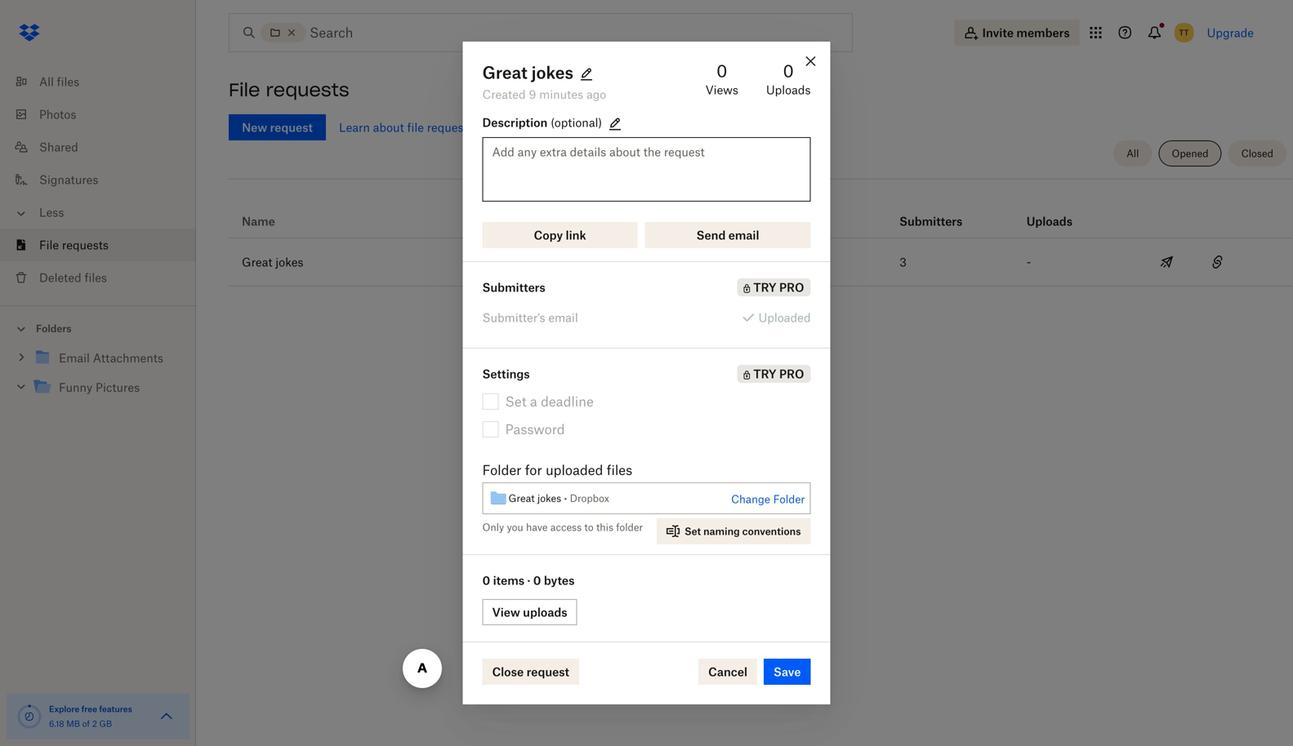 Task type: describe. For each thing, give the bounding box(es) containing it.
deleted files
[[39, 271, 107, 285]]

great jokes • dropbox
[[509, 493, 610, 505]]

great jokes for created 9 minutes ago
[[483, 63, 574, 83]]

save button
[[764, 660, 811, 686]]

learn about file requests link
[[339, 121, 474, 134]]

shared link
[[13, 131, 196, 163]]

close request button
[[483, 660, 579, 686]]

0 for 0 items · 0 bytes
[[483, 574, 491, 588]]

signatures link
[[13, 163, 196, 196]]

copy link button
[[483, 222, 638, 248]]

file inside list item
[[39, 238, 59, 252]]

file requests inside list item
[[39, 238, 109, 252]]

only
[[483, 522, 504, 534]]

have
[[526, 522, 548, 534]]

great jokes for 12/14/2023
[[242, 255, 304, 269]]

(
[[551, 116, 555, 130]]

close
[[492, 666, 524, 680]]

1 - from the left
[[709, 255, 714, 269]]

send
[[697, 228, 726, 242]]

pro trial element for password
[[737, 365, 811, 383]]

funny pictures link
[[33, 377, 183, 399]]

1 column header from the left
[[900, 192, 965, 231]]

copy link image
[[1208, 253, 1228, 272]]

less
[[39, 206, 64, 219]]

opened button
[[1159, 141, 1222, 167]]

0 horizontal spatial folder
[[483, 463, 522, 479]]

file
[[407, 121, 424, 134]]

about
[[373, 121, 404, 134]]

pro for password
[[780, 367, 805, 381]]

created button
[[518, 212, 564, 231]]

try pro for uploaded
[[754, 281, 805, 295]]

)
[[599, 116, 602, 130]]

12/14/2023
[[518, 255, 583, 269]]

naming
[[704, 526, 740, 538]]

6.18
[[49, 720, 64, 730]]

learn
[[339, 121, 370, 134]]

file requests list item
[[0, 229, 196, 262]]

set naming conventions button
[[657, 519, 811, 545]]

copy link
[[534, 228, 586, 242]]

only you have access to this folder
[[483, 522, 643, 534]]

cell inside "row"
[[1243, 239, 1294, 286]]

free
[[81, 705, 97, 715]]

signatures
[[39, 173, 98, 187]]

upgrade
[[1208, 26, 1255, 40]]

all for all files
[[39, 75, 54, 89]]

description
[[483, 116, 548, 130]]

bytes
[[544, 574, 575, 588]]

email for send email
[[729, 228, 760, 242]]

0 views
[[706, 61, 739, 97]]

deleted files link
[[13, 262, 196, 294]]

requests inside list item
[[62, 238, 109, 252]]

table containing name
[[229, 186, 1294, 287]]

change
[[732, 493, 771, 506]]

this
[[597, 522, 614, 534]]

deadline
[[541, 394, 594, 410]]

file requests link
[[13, 229, 196, 262]]

1 horizontal spatial file
[[229, 78, 260, 101]]

send email
[[697, 228, 760, 242]]

to
[[585, 522, 594, 534]]

all for all
[[1127, 148, 1140, 160]]

row containing great jokes
[[229, 239, 1294, 287]]

copy
[[534, 228, 563, 242]]

files for deleted files
[[85, 271, 107, 285]]

pro for uploaded
[[780, 281, 805, 295]]

features
[[99, 705, 132, 715]]

views
[[706, 83, 739, 97]]

funny pictures group
[[0, 340, 196, 415]]

created for created 9 minutes ago
[[483, 87, 526, 101]]

set a deadline
[[505, 394, 594, 410]]

link
[[566, 228, 586, 242]]

dropbox
[[570, 493, 610, 505]]

great for 12/14/2023
[[242, 255, 273, 269]]

opened
[[1172, 148, 1209, 160]]

dropbox image
[[13, 16, 46, 49]]

close request
[[492, 666, 570, 680]]

•
[[564, 493, 567, 505]]

uploads
[[767, 83, 811, 97]]

ago
[[587, 87, 607, 101]]

dialog containing 0
[[463, 42, 831, 705]]

2 horizontal spatial requests
[[427, 121, 474, 134]]

folders button
[[0, 316, 196, 340]]

change folder button
[[732, 490, 805, 510]]

folder inside "button"
[[774, 493, 805, 506]]

learn about file requests
[[339, 121, 474, 134]]

uploads
[[523, 606, 568, 620]]

explore
[[49, 705, 79, 715]]

funny
[[59, 381, 93, 395]]



Task type: vqa. For each thing, say whether or not it's contained in the screenshot.
the Pending your signature
no



Task type: locate. For each thing, give the bounding box(es) containing it.
jokes inside "row"
[[276, 255, 304, 269]]

gb
[[99, 720, 112, 730]]

uploaded
[[546, 463, 603, 479]]

try for password
[[754, 367, 777, 381]]

access
[[551, 522, 582, 534]]

1 vertical spatial try pro
[[754, 367, 805, 381]]

0 horizontal spatial all
[[39, 75, 54, 89]]

1 vertical spatial all
[[1127, 148, 1140, 160]]

1 vertical spatial pro trial element
[[737, 279, 811, 297]]

0 inside 0 views
[[717, 61, 728, 81]]

submitter's
[[483, 311, 546, 325]]

1 horizontal spatial requests
[[266, 78, 349, 101]]

2
[[92, 720, 97, 730]]

great for created 9 minutes ago
[[483, 63, 528, 83]]

conventions
[[743, 526, 801, 538]]

folder
[[616, 522, 643, 534]]

set left naming
[[685, 526, 701, 538]]

set left a
[[505, 394, 527, 410]]

created 9 minutes ago
[[483, 87, 607, 101]]

try down uploaded
[[754, 367, 777, 381]]

all inside list
[[39, 75, 54, 89]]

0 horizontal spatial email
[[549, 311, 578, 325]]

0 items · 0 bytes
[[483, 574, 575, 588]]

list containing all files
[[0, 56, 196, 306]]

save
[[774, 666, 801, 680]]

2 - from the left
[[1027, 255, 1032, 269]]

1 vertical spatial jokes
[[276, 255, 304, 269]]

send email button
[[645, 222, 811, 248]]

0 vertical spatial pro trial element
[[767, 212, 793, 231]]

created for created
[[518, 215, 564, 228]]

0 vertical spatial file requests
[[229, 78, 349, 101]]

you
[[507, 522, 524, 534]]

Add any extra details about the request text field
[[483, 137, 811, 202]]

all left opened
[[1127, 148, 1140, 160]]

1 try pro from the top
[[754, 281, 805, 295]]

created left 9
[[483, 87, 526, 101]]

1 pro from the top
[[780, 281, 805, 295]]

closed button
[[1229, 141, 1287, 167]]

1 horizontal spatial file requests
[[229, 78, 349, 101]]

0 horizontal spatial files
[[57, 75, 79, 89]]

1 row from the top
[[229, 186, 1294, 239]]

1 horizontal spatial email
[[729, 228, 760, 242]]

0 vertical spatial jokes
[[532, 63, 574, 83]]

submitters
[[483, 281, 546, 295]]

file requests
[[229, 78, 349, 101], [39, 238, 109, 252]]

0 horizontal spatial file requests
[[39, 238, 109, 252]]

pictures
[[96, 381, 140, 395]]

view uploads
[[492, 606, 568, 620]]

folder for uploaded files
[[483, 463, 633, 479]]

submitter's email
[[483, 311, 578, 325]]

0 up uploads
[[783, 61, 794, 81]]

1 vertical spatial set
[[685, 526, 701, 538]]

cancel button
[[699, 660, 758, 686]]

row containing name
[[229, 186, 1294, 239]]

all files link
[[13, 65, 196, 98]]

1 vertical spatial file requests
[[39, 238, 109, 252]]

0 right ·
[[533, 574, 541, 588]]

pro trial element inside "row"
[[767, 212, 793, 231]]

0 vertical spatial created
[[483, 87, 526, 101]]

all button
[[1114, 141, 1153, 167]]

1 horizontal spatial folder
[[774, 493, 805, 506]]

1 vertical spatial files
[[85, 271, 107, 285]]

0 vertical spatial set
[[505, 394, 527, 410]]

1 horizontal spatial great jokes
[[483, 63, 574, 83]]

0 horizontal spatial column header
[[900, 192, 965, 231]]

1 vertical spatial try
[[754, 367, 777, 381]]

file requests up 'learn'
[[229, 78, 349, 101]]

great down name
[[242, 255, 273, 269]]

created inside "row"
[[518, 215, 564, 228]]

1 horizontal spatial files
[[85, 271, 107, 285]]

1 vertical spatial created
[[518, 215, 564, 228]]

funny pictures
[[59, 381, 140, 395]]

photos link
[[13, 98, 196, 131]]

less image
[[13, 206, 29, 222]]

created
[[483, 87, 526, 101], [518, 215, 564, 228]]

uploaded
[[759, 311, 811, 325]]

1 vertical spatial email
[[549, 311, 578, 325]]

1 vertical spatial requests
[[427, 121, 474, 134]]

pro up uploaded
[[780, 281, 805, 295]]

requests
[[266, 78, 349, 101], [427, 121, 474, 134], [62, 238, 109, 252]]

files
[[57, 75, 79, 89], [85, 271, 107, 285], [607, 463, 633, 479]]

0 vertical spatial folder
[[483, 463, 522, 479]]

0 up views
[[717, 61, 728, 81]]

upgrade link
[[1208, 26, 1255, 40]]

1 vertical spatial great jokes
[[242, 255, 304, 269]]

0 for 0 uploads
[[783, 61, 794, 81]]

items
[[493, 574, 525, 588]]

pro trial element up uploaded
[[737, 279, 811, 297]]

table
[[229, 186, 1294, 287]]

2 row from the top
[[229, 239, 1294, 287]]

cancel
[[709, 666, 748, 680]]

try
[[754, 281, 777, 295], [754, 367, 777, 381]]

0 horizontal spatial requests
[[62, 238, 109, 252]]

3
[[900, 255, 907, 269]]

0 vertical spatial files
[[57, 75, 79, 89]]

great jokes
[[483, 63, 574, 83], [242, 255, 304, 269]]

0 vertical spatial pro
[[780, 281, 805, 295]]

2 try from the top
[[754, 367, 777, 381]]

email inside button
[[729, 228, 760, 242]]

explore free features 6.18 mb of 2 gb
[[49, 705, 132, 730]]

great up created 9 minutes ago
[[483, 63, 528, 83]]

1 vertical spatial pro
[[780, 367, 805, 381]]

requests right file
[[427, 121, 474, 134]]

try for uploaded
[[754, 281, 777, 295]]

1 horizontal spatial column header
[[1027, 192, 1092, 231]]

for
[[525, 463, 542, 479]]

great jokes down name
[[242, 255, 304, 269]]

deleted
[[39, 271, 81, 285]]

requests up 'learn'
[[266, 78, 349, 101]]

pro trial element right send email
[[767, 212, 793, 231]]

2 vertical spatial files
[[607, 463, 633, 479]]

2 vertical spatial jokes
[[538, 493, 562, 505]]

·
[[528, 574, 531, 588]]

name
[[242, 215, 275, 228]]

try pro down uploaded
[[754, 367, 805, 381]]

cell
[[1243, 239, 1294, 286]]

jokes for 12/14/2023
[[276, 255, 304, 269]]

folder up conventions
[[774, 493, 805, 506]]

try pro up uploaded
[[754, 281, 805, 295]]

0 inside the 0 uploads
[[783, 61, 794, 81]]

column header
[[900, 192, 965, 231], [1027, 192, 1092, 231]]

0
[[717, 61, 728, 81], [783, 61, 794, 81], [483, 574, 491, 588], [533, 574, 541, 588]]

0 vertical spatial great
[[483, 63, 528, 83]]

-
[[709, 255, 714, 269], [1027, 255, 1032, 269]]

mb
[[66, 720, 80, 730]]

0 vertical spatial try pro
[[754, 281, 805, 295]]

files for all files
[[57, 75, 79, 89]]

great jokes up 9
[[483, 63, 574, 83]]

0 left items
[[483, 574, 491, 588]]

of
[[82, 720, 90, 730]]

0 for 0 views
[[717, 61, 728, 81]]

created left link
[[518, 215, 564, 228]]

description ( optional )
[[483, 116, 602, 130]]

pro trial element
[[767, 212, 793, 231], [737, 279, 811, 297], [737, 365, 811, 383]]

0 horizontal spatial -
[[709, 255, 714, 269]]

try up uploaded
[[754, 281, 777, 295]]

pro trial element down uploaded
[[737, 365, 811, 383]]

list
[[0, 56, 196, 306]]

2 column header from the left
[[1027, 192, 1092, 231]]

change folder
[[732, 493, 805, 506]]

files down file requests list item
[[85, 271, 107, 285]]

password
[[505, 422, 565, 438]]

try pro for password
[[754, 367, 805, 381]]

0 horizontal spatial file
[[39, 238, 59, 252]]

1 try from the top
[[754, 281, 777, 295]]

pro trial element for uploaded
[[737, 279, 811, 297]]

try pro
[[754, 281, 805, 295], [754, 367, 805, 381]]

0 vertical spatial all
[[39, 75, 54, 89]]

a
[[530, 394, 538, 410]]

set for set a deadline
[[505, 394, 527, 410]]

photos
[[39, 107, 76, 121]]

send email image
[[1158, 253, 1177, 272]]

2 vertical spatial pro trial element
[[737, 365, 811, 383]]

shared
[[39, 140, 78, 154]]

1 vertical spatial folder
[[774, 493, 805, 506]]

requests up deleted files
[[62, 238, 109, 252]]

email right send
[[729, 228, 760, 242]]

0 horizontal spatial great jokes
[[242, 255, 304, 269]]

0 vertical spatial try
[[754, 281, 777, 295]]

2 pro from the top
[[780, 367, 805, 381]]

1 vertical spatial file
[[39, 238, 59, 252]]

email right submitter's
[[549, 311, 578, 325]]

request
[[527, 666, 570, 680]]

view uploads button
[[483, 600, 577, 626]]

2 horizontal spatial files
[[607, 463, 633, 479]]

all inside button
[[1127, 148, 1140, 160]]

optional
[[555, 116, 599, 130]]

great up you
[[509, 493, 535, 505]]

9
[[529, 87, 536, 101]]

all up photos
[[39, 75, 54, 89]]

0 uploads
[[767, 61, 811, 97]]

0 vertical spatial requests
[[266, 78, 349, 101]]

minutes
[[539, 87, 584, 101]]

folder left for
[[483, 463, 522, 479]]

dialog
[[463, 42, 831, 705]]

view
[[492, 606, 520, 620]]

1 horizontal spatial -
[[1027, 255, 1032, 269]]

0 vertical spatial file
[[229, 78, 260, 101]]

set naming conventions
[[685, 526, 801, 538]]

1 horizontal spatial set
[[685, 526, 701, 538]]

0 vertical spatial email
[[729, 228, 760, 242]]

all files
[[39, 75, 79, 89]]

pro down uploaded
[[780, 367, 805, 381]]

folder
[[483, 463, 522, 479], [774, 493, 805, 506]]

jokes for created 9 minutes ago
[[532, 63, 574, 83]]

set for set naming conventions
[[685, 526, 701, 538]]

0 vertical spatial great jokes
[[483, 63, 574, 83]]

1 horizontal spatial all
[[1127, 148, 1140, 160]]

email for submitter's email
[[549, 311, 578, 325]]

settings
[[483, 367, 530, 381]]

2 vertical spatial great
[[509, 493, 535, 505]]

2 try pro from the top
[[754, 367, 805, 381]]

files up photos
[[57, 75, 79, 89]]

set inside button
[[685, 526, 701, 538]]

great jokes inside "row"
[[242, 255, 304, 269]]

0 horizontal spatial set
[[505, 394, 527, 410]]

closed
[[1242, 148, 1274, 160]]

quota usage element
[[16, 704, 42, 731]]

row
[[229, 186, 1294, 239], [229, 239, 1294, 287]]

file requests up deleted files
[[39, 238, 109, 252]]

jokes
[[532, 63, 574, 83], [276, 255, 304, 269], [538, 493, 562, 505]]

files up dropbox
[[607, 463, 633, 479]]

2 vertical spatial requests
[[62, 238, 109, 252]]

1 vertical spatial great
[[242, 255, 273, 269]]



